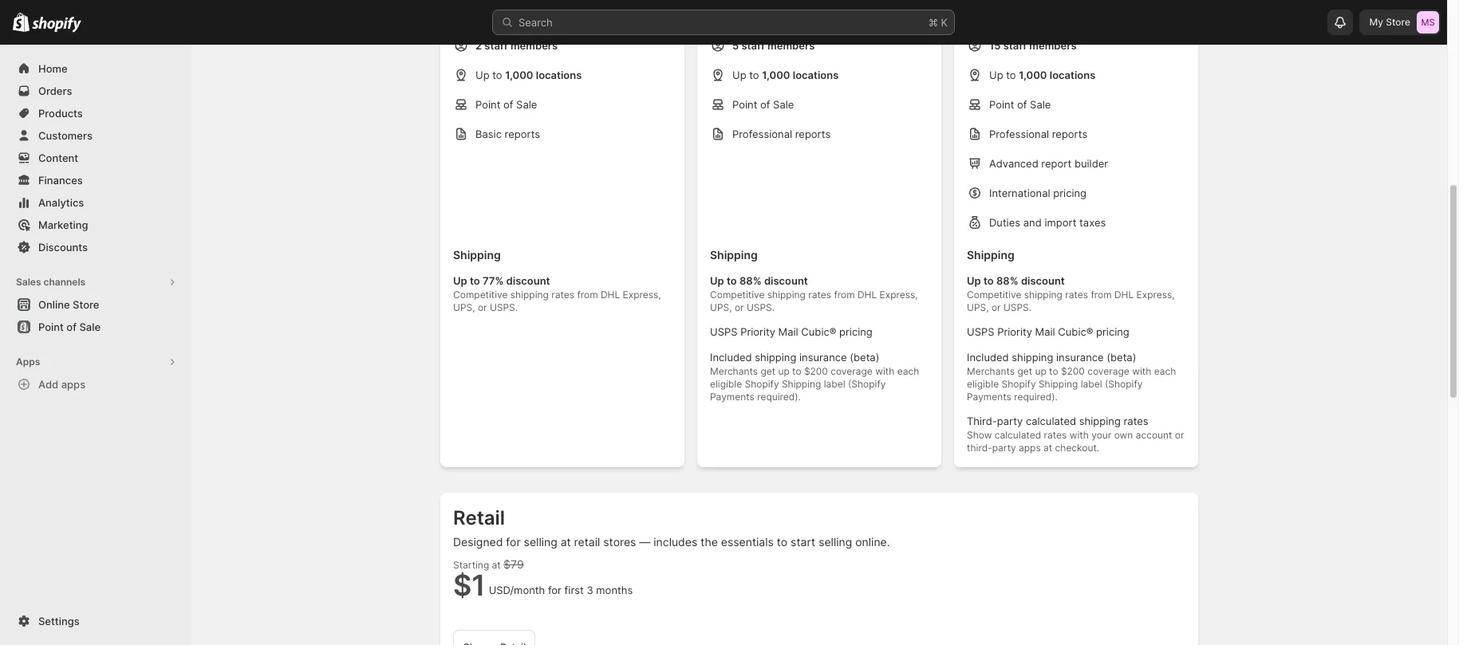 Task type: locate. For each thing, give the bounding box(es) containing it.
members right 15
[[1030, 39, 1077, 52]]

up
[[778, 365, 790, 377], [1035, 365, 1047, 377]]

1 vertical spatial at
[[561, 535, 571, 549]]

1 horizontal spatial reports
[[795, 128, 831, 140]]

2 staff from the left
[[742, 39, 765, 52]]

point of sale link
[[10, 316, 182, 338]]

required). for up to
[[757, 391, 801, 403]]

1 insurance from the left
[[800, 351, 847, 364]]

for
[[506, 535, 521, 549], [548, 584, 562, 597]]

sale down 15 staff members
[[1030, 98, 1051, 111]]

0 horizontal spatial with
[[875, 365, 895, 377]]

—
[[639, 535, 651, 549]]

and
[[1024, 216, 1042, 229]]

online store
[[38, 298, 99, 311]]

required).
[[757, 391, 801, 403], [1014, 391, 1058, 403]]

point for 5
[[733, 98, 758, 111]]

eligible for 1,000 locations
[[967, 378, 999, 390]]

competitive for up to
[[710, 289, 765, 301]]

finances link
[[10, 169, 182, 192]]

home link
[[10, 57, 182, 80]]

1,000 down 15 staff members
[[1019, 69, 1047, 81]]

pricing for up to
[[839, 326, 873, 338]]

shopify image
[[32, 17, 82, 32]]

up to 1,000 locations for 2 staff members
[[476, 69, 582, 81]]

0 horizontal spatial members
[[511, 39, 558, 52]]

0 horizontal spatial ups,
[[453, 302, 475, 314]]

point up basic
[[476, 98, 501, 111]]

1 vertical spatial store
[[73, 298, 99, 311]]

(shopify
[[848, 378, 886, 390], [1105, 378, 1143, 390]]

2 horizontal spatial usps.
[[1004, 302, 1032, 314]]

1 horizontal spatial eligible
[[967, 378, 999, 390]]

members for 2 staff members
[[511, 39, 558, 52]]

0 horizontal spatial usps
[[710, 326, 738, 338]]

at left retail
[[561, 535, 571, 549]]

1 horizontal spatial store
[[1386, 16, 1411, 28]]

1 vertical spatial for
[[548, 584, 562, 597]]

reports for 5 staff members
[[795, 128, 831, 140]]

up
[[476, 69, 490, 81], [733, 69, 747, 81], [989, 69, 1003, 81], [453, 274, 467, 287], [710, 274, 724, 287], [967, 274, 981, 287]]

locations down 15 staff members
[[1050, 69, 1096, 81]]

professional reports for 15 staff members
[[989, 128, 1088, 140]]

0 horizontal spatial apps
[[61, 378, 85, 391]]

5 staff members
[[733, 39, 815, 52]]

1,000 down '2 staff members'
[[505, 69, 533, 81]]

(beta)
[[850, 351, 880, 364], [1107, 351, 1137, 364]]

point of sale inside point of sale link
[[38, 321, 101, 334]]

1 88% from the left
[[740, 274, 762, 287]]

import
[[1045, 216, 1077, 229]]

coverage for up to
[[831, 365, 873, 377]]

sale down 5 staff members
[[773, 98, 794, 111]]

1 staff from the left
[[485, 39, 508, 52]]

dhl for up to
[[858, 289, 877, 301]]

payments for 1,000 locations
[[967, 391, 1012, 403]]

2 cubic® from the left
[[1058, 326, 1094, 338]]

builder
[[1075, 157, 1108, 170]]

2 ups, from the left
[[710, 302, 732, 314]]

0 horizontal spatial store
[[73, 298, 99, 311]]

1 horizontal spatial required).
[[1014, 391, 1058, 403]]

1 (shopify from the left
[[848, 378, 886, 390]]

included shipping insurance (beta) merchants get up to $200 coverage with each eligible shopify shipping label (shopify payments required).
[[710, 351, 919, 403], [967, 351, 1176, 403]]

1 horizontal spatial locations
[[793, 69, 839, 81]]

1 horizontal spatial professional
[[989, 128, 1049, 140]]

to
[[492, 69, 502, 81], [749, 69, 759, 81], [1006, 69, 1016, 81], [470, 274, 480, 287], [727, 274, 737, 287], [984, 274, 994, 287], [792, 365, 802, 377], [1049, 365, 1059, 377], [777, 535, 788, 549]]

1,000
[[505, 69, 533, 81], [762, 69, 790, 81], [1019, 69, 1047, 81]]

reports for 15 staff members
[[1052, 128, 1088, 140]]

0 horizontal spatial required).
[[757, 391, 801, 403]]

staff for 15
[[1004, 39, 1027, 52]]

2 $200 from the left
[[1061, 365, 1085, 377]]

1 coverage from the left
[[831, 365, 873, 377]]

0 vertical spatial apps
[[61, 378, 85, 391]]

2 eligible from the left
[[967, 378, 999, 390]]

3 from from the left
[[1091, 289, 1112, 301]]

1 express, from the left
[[623, 289, 661, 301]]

members for 15 staff members
[[1030, 39, 1077, 52]]

3 discount from the left
[[1021, 274, 1065, 287]]

0 horizontal spatial coverage
[[831, 365, 873, 377]]

0 horizontal spatial shopify
[[745, 378, 779, 390]]

at left $79
[[492, 559, 501, 571]]

1 horizontal spatial at
[[561, 535, 571, 549]]

3 usps. from the left
[[1004, 302, 1032, 314]]

locations down 5 staff members
[[793, 69, 839, 81]]

point down online
[[38, 321, 64, 334]]

1 horizontal spatial selling
[[819, 535, 852, 549]]

2 locations from the left
[[793, 69, 839, 81]]

1 priority from the left
[[741, 326, 776, 338]]

1 get from the left
[[761, 365, 776, 377]]

2 coverage from the left
[[1088, 365, 1130, 377]]

point of sale
[[476, 98, 537, 111], [733, 98, 794, 111], [989, 98, 1051, 111], [38, 321, 101, 334]]

0 horizontal spatial get
[[761, 365, 776, 377]]

2 vertical spatial at
[[492, 559, 501, 571]]

0 horizontal spatial at
[[492, 559, 501, 571]]

3 1,000 from the left
[[1019, 69, 1047, 81]]

rates
[[552, 289, 575, 301], [809, 289, 831, 301], [1065, 289, 1088, 301], [1124, 415, 1149, 428], [1044, 429, 1067, 441]]

1 horizontal spatial 88%
[[997, 274, 1019, 287]]

0 horizontal spatial $200
[[804, 365, 828, 377]]

2 horizontal spatial pricing
[[1096, 326, 1130, 338]]

1 required). from the left
[[757, 391, 801, 403]]

2 members from the left
[[768, 39, 815, 52]]

2 each from the left
[[1154, 365, 1176, 377]]

insurance for 1,000 locations
[[1056, 351, 1104, 364]]

2 mail from the left
[[1035, 326, 1055, 338]]

1 horizontal spatial coverage
[[1088, 365, 1130, 377]]

up to 1,000 locations down '2 staff members'
[[476, 69, 582, 81]]

2 horizontal spatial from
[[1091, 289, 1112, 301]]

0 horizontal spatial up
[[778, 365, 790, 377]]

up to 88% discount competitive shipping rates from dhl express, ups, or usps.
[[710, 274, 918, 314], [967, 274, 1175, 314]]

1 horizontal spatial usps priority mail cubic® pricing
[[967, 326, 1130, 338]]

point of sale for 5
[[733, 98, 794, 111]]

0 vertical spatial store
[[1386, 16, 1411, 28]]

0 horizontal spatial selling
[[524, 535, 558, 549]]

locations for 2 staff members
[[536, 69, 582, 81]]

reports for 2 staff members
[[505, 128, 540, 140]]

0 horizontal spatial cubic®
[[801, 326, 837, 338]]

mail for 1,000 locations
[[1035, 326, 1055, 338]]

2 insurance from the left
[[1056, 351, 1104, 364]]

ups,
[[453, 302, 475, 314], [710, 302, 732, 314], [967, 302, 989, 314]]

1 from from the left
[[577, 289, 598, 301]]

discount
[[506, 274, 550, 287], [764, 274, 808, 287], [1021, 274, 1065, 287]]

1 ups, from the left
[[453, 302, 475, 314]]

channels
[[43, 276, 85, 288]]

1 horizontal spatial priority
[[998, 326, 1033, 338]]

up to 1,000 locations down 15 staff members
[[989, 69, 1096, 81]]

1 horizontal spatial ups,
[[710, 302, 732, 314]]

label
[[824, 378, 846, 390], [1081, 378, 1102, 390]]

store right my
[[1386, 16, 1411, 28]]

3 competitive from the left
[[967, 289, 1022, 301]]

1 horizontal spatial discount
[[764, 274, 808, 287]]

0 horizontal spatial usps.
[[490, 302, 518, 314]]

shopify image
[[13, 13, 30, 32]]

0 horizontal spatial for
[[506, 535, 521, 549]]

store for my store
[[1386, 16, 1411, 28]]

1 dhl from the left
[[601, 289, 620, 301]]

at inside retail designed for selling at retail stores — includes the essentials to start selling online.
[[561, 535, 571, 549]]

included
[[710, 351, 752, 364], [967, 351, 1009, 364]]

locations
[[536, 69, 582, 81], [793, 69, 839, 81], [1050, 69, 1096, 81]]

1 merchants from the left
[[710, 365, 758, 377]]

my store
[[1370, 16, 1411, 28]]

up inside up to 77% discount competitive shipping rates from dhl express, ups, or usps.
[[453, 274, 467, 287]]

0 horizontal spatial (beta)
[[850, 351, 880, 364]]

$200 for 1,000 locations
[[1061, 365, 1085, 377]]

2 get from the left
[[1018, 365, 1033, 377]]

0 horizontal spatial 88%
[[740, 274, 762, 287]]

get
[[761, 365, 776, 377], [1018, 365, 1033, 377]]

1 horizontal spatial staff
[[742, 39, 765, 52]]

rates inside up to 77% discount competitive shipping rates from dhl express, ups, or usps.
[[552, 289, 575, 301]]

1 usps priority mail cubic® pricing from the left
[[710, 326, 873, 338]]

merchants for 1,000 locations
[[967, 365, 1015, 377]]

1 usps from the left
[[710, 326, 738, 338]]

1 reports from the left
[[505, 128, 540, 140]]

1 horizontal spatial $200
[[1061, 365, 1085, 377]]

2 horizontal spatial at
[[1044, 442, 1053, 454]]

1 professional reports from the left
[[733, 128, 831, 140]]

0 horizontal spatial up to 88% discount competitive shipping rates from dhl express, ups, or usps.
[[710, 274, 918, 314]]

members right 5
[[768, 39, 815, 52]]

1 included shipping insurance (beta) merchants get up to $200 coverage with each eligible shopify shipping label (shopify payments required). from the left
[[710, 351, 919, 403]]

2 express, from the left
[[880, 289, 918, 301]]

calculated right show
[[995, 429, 1041, 441]]

0 vertical spatial at
[[1044, 442, 1053, 454]]

of inside button
[[66, 321, 77, 334]]

2 usps. from the left
[[747, 302, 775, 314]]

of down 'online store' on the left top
[[66, 321, 77, 334]]

88%
[[740, 274, 762, 287], [997, 274, 1019, 287]]

point inside button
[[38, 321, 64, 334]]

point down 15
[[989, 98, 1014, 111]]

1 up to 1,000 locations from the left
[[476, 69, 582, 81]]

2 1,000 from the left
[[762, 69, 790, 81]]

0 horizontal spatial payments
[[710, 391, 755, 403]]

1 horizontal spatial professional reports
[[989, 128, 1088, 140]]

store inside button
[[73, 298, 99, 311]]

0 horizontal spatial each
[[897, 365, 919, 377]]

2 discount from the left
[[764, 274, 808, 287]]

selling right start
[[819, 535, 852, 549]]

3 express, from the left
[[1137, 289, 1175, 301]]

1 horizontal spatial cubic®
[[1058, 326, 1094, 338]]

of for 5
[[760, 98, 770, 111]]

1 shopify from the left
[[745, 378, 779, 390]]

sale
[[516, 98, 537, 111], [773, 98, 794, 111], [1030, 98, 1051, 111], [79, 321, 101, 334]]

discounts
[[38, 241, 88, 254]]

1 horizontal spatial express,
[[880, 289, 918, 301]]

1 usps. from the left
[[490, 302, 518, 314]]

store for online store
[[73, 298, 99, 311]]

analytics link
[[10, 192, 182, 214]]

discounts link
[[10, 236, 182, 259]]

sale up basic reports
[[516, 98, 537, 111]]

shopify for 1,000 locations
[[1002, 378, 1036, 390]]

1 competitive from the left
[[453, 289, 508, 301]]

point of sale up advanced
[[989, 98, 1051, 111]]

0 horizontal spatial competitive
[[453, 289, 508, 301]]

search
[[519, 16, 553, 29]]

(beta) for 1,000 locations
[[1107, 351, 1137, 364]]

0 horizontal spatial staff
[[485, 39, 508, 52]]

2 included from the left
[[967, 351, 1009, 364]]

1 horizontal spatial get
[[1018, 365, 1033, 377]]

insurance
[[800, 351, 847, 364], [1056, 351, 1104, 364]]

1 horizontal spatial competitive
[[710, 289, 765, 301]]

retail
[[574, 535, 600, 549]]

2 horizontal spatial ups,
[[967, 302, 989, 314]]

3 up to 1,000 locations from the left
[[989, 69, 1096, 81]]

2 payments from the left
[[967, 391, 1012, 403]]

0 horizontal spatial label
[[824, 378, 846, 390]]

1 payments from the left
[[710, 391, 755, 403]]

point of sale down 'online store' on the left top
[[38, 321, 101, 334]]

1 up from the left
[[778, 365, 790, 377]]

at inside starting at $79 $1 usd/month for first 3 months
[[492, 559, 501, 571]]

1,000 for 15
[[1019, 69, 1047, 81]]

1 mail from the left
[[778, 326, 798, 338]]

0 horizontal spatial 1,000
[[505, 69, 533, 81]]

1 horizontal spatial merchants
[[967, 365, 1015, 377]]

usps for up to
[[710, 326, 738, 338]]

of down 5 staff members
[[760, 98, 770, 111]]

professional reports
[[733, 128, 831, 140], [989, 128, 1088, 140]]

list
[[453, 38, 672, 235], [710, 38, 929, 235], [967, 38, 1186, 235], [710, 273, 929, 455], [967, 273, 1186, 455]]

1 professional from the left
[[733, 128, 792, 140]]

staff right 5
[[742, 39, 765, 52]]

1 vertical spatial apps
[[1019, 442, 1041, 454]]

dhl for 1,000 locations
[[1115, 289, 1134, 301]]

1 eligible from the left
[[710, 378, 742, 390]]

2 horizontal spatial members
[[1030, 39, 1077, 52]]

0 horizontal spatial reports
[[505, 128, 540, 140]]

0 horizontal spatial included
[[710, 351, 752, 364]]

2 horizontal spatial with
[[1132, 365, 1152, 377]]

2 shopify from the left
[[1002, 378, 1036, 390]]

up to 1,000 locations down 5 staff members
[[733, 69, 839, 81]]

add
[[38, 378, 58, 391]]

1 vertical spatial calculated
[[995, 429, 1041, 441]]

professional for 15
[[989, 128, 1049, 140]]

0 horizontal spatial eligible
[[710, 378, 742, 390]]

2 horizontal spatial locations
[[1050, 69, 1096, 81]]

0 horizontal spatial pricing
[[839, 326, 873, 338]]

2 up to 88% discount competitive shipping rates from dhl express, ups, or usps. from the left
[[967, 274, 1175, 314]]

1 $200 from the left
[[804, 365, 828, 377]]

up to 1,000 locations
[[476, 69, 582, 81], [733, 69, 839, 81], [989, 69, 1096, 81]]

0 horizontal spatial priority
[[741, 326, 776, 338]]

apps right add
[[61, 378, 85, 391]]

get for up to
[[761, 365, 776, 377]]

calculated up checkout.
[[1026, 415, 1077, 428]]

0 horizontal spatial professional
[[733, 128, 792, 140]]

content link
[[10, 147, 182, 169]]

discount for 1,000 locations
[[1021, 274, 1065, 287]]

1 horizontal spatial up
[[1035, 365, 1047, 377]]

required). for 1,000 locations
[[1014, 391, 1058, 403]]

of up basic reports
[[504, 98, 513, 111]]

0 horizontal spatial discount
[[506, 274, 550, 287]]

included for up to
[[710, 351, 752, 364]]

2 required). from the left
[[1014, 391, 1058, 403]]

to inside up to 77% discount competitive shipping rates from dhl express, ups, or usps.
[[470, 274, 480, 287]]

2 priority from the left
[[998, 326, 1033, 338]]

1 horizontal spatial for
[[548, 584, 562, 597]]

1 cubic® from the left
[[801, 326, 837, 338]]

2 professional reports from the left
[[989, 128, 1088, 140]]

2 label from the left
[[1081, 378, 1102, 390]]

get for 1,000 locations
[[1018, 365, 1033, 377]]

0 horizontal spatial included shipping insurance (beta) merchants get up to $200 coverage with each eligible shopify shipping label (shopify payments required).
[[710, 351, 919, 403]]

$200 for up to
[[804, 365, 828, 377]]

0 horizontal spatial (shopify
[[848, 378, 886, 390]]

2 horizontal spatial discount
[[1021, 274, 1065, 287]]

(shopify for 1,000 locations
[[1105, 378, 1143, 390]]

professional
[[733, 128, 792, 140], [989, 128, 1049, 140]]

competitive for 1,000 locations
[[967, 289, 1022, 301]]

for up $79
[[506, 535, 521, 549]]

3 members from the left
[[1030, 39, 1077, 52]]

1 horizontal spatial shopify
[[1002, 378, 1036, 390]]

3 locations from the left
[[1050, 69, 1096, 81]]

point of sale down 5 staff members
[[733, 98, 794, 111]]

shipping
[[511, 289, 549, 301], [768, 289, 806, 301], [1024, 289, 1063, 301], [755, 351, 797, 364], [1012, 351, 1054, 364], [1079, 415, 1121, 428]]

up to 1,000 locations for 15 staff members
[[989, 69, 1096, 81]]

staff for 5
[[742, 39, 765, 52]]

taxes
[[1080, 216, 1106, 229]]

point down 5
[[733, 98, 758, 111]]

content
[[38, 152, 78, 164]]

1 horizontal spatial usps.
[[747, 302, 775, 314]]

1 horizontal spatial payments
[[967, 391, 1012, 403]]

2 usps priority mail cubic® pricing from the left
[[967, 326, 1130, 338]]

or
[[478, 302, 487, 314], [735, 302, 744, 314], [992, 302, 1001, 314], [1175, 429, 1184, 441]]

0 horizontal spatial mail
[[778, 326, 798, 338]]

2 up from the left
[[1035, 365, 1047, 377]]

for left first
[[548, 584, 562, 597]]

ups, for 1,000 locations
[[967, 302, 989, 314]]

2 horizontal spatial staff
[[1004, 39, 1027, 52]]

dhl
[[601, 289, 620, 301], [858, 289, 877, 301], [1115, 289, 1134, 301]]

1 horizontal spatial included shipping insurance (beta) merchants get up to $200 coverage with each eligible shopify shipping label (shopify payments required).
[[967, 351, 1176, 403]]

ups, for up to
[[710, 302, 732, 314]]

apps left checkout.
[[1019, 442, 1041, 454]]

list containing 2 staff members
[[453, 38, 672, 235]]

2 up to 1,000 locations from the left
[[733, 69, 839, 81]]

1,000 down 5 staff members
[[762, 69, 790, 81]]

at
[[1044, 442, 1053, 454], [561, 535, 571, 549], [492, 559, 501, 571]]

2 88% from the left
[[997, 274, 1019, 287]]

1 each from the left
[[897, 365, 919, 377]]

point of sale up basic reports
[[476, 98, 537, 111]]

1 included from the left
[[710, 351, 752, 364]]

competitive
[[453, 289, 508, 301], [710, 289, 765, 301], [967, 289, 1022, 301]]

store up point of sale link at the left of the page
[[73, 298, 99, 311]]

express,
[[623, 289, 661, 301], [880, 289, 918, 301], [1137, 289, 1175, 301]]

1 (beta) from the left
[[850, 351, 880, 364]]

essentials
[[721, 535, 774, 549]]

$200
[[804, 365, 828, 377], [1061, 365, 1085, 377]]

2 horizontal spatial up to 1,000 locations
[[989, 69, 1096, 81]]

locations down '2 staff members'
[[536, 69, 582, 81]]

store
[[1386, 16, 1411, 28], [73, 298, 99, 311]]

1 locations from the left
[[536, 69, 582, 81]]

point of sale button
[[0, 316, 192, 338]]

1 label from the left
[[824, 378, 846, 390]]

calculated
[[1026, 415, 1077, 428], [995, 429, 1041, 441]]

shopify
[[745, 378, 779, 390], [1002, 378, 1036, 390]]

advanced report builder
[[989, 157, 1108, 170]]

3 staff from the left
[[1004, 39, 1027, 52]]

3 dhl from the left
[[1115, 289, 1134, 301]]

usps.
[[490, 302, 518, 314], [747, 302, 775, 314], [1004, 302, 1032, 314]]

of up advanced
[[1017, 98, 1027, 111]]

pricing
[[1054, 187, 1087, 199], [839, 326, 873, 338], [1096, 326, 1130, 338]]

cubic® for 1,000 locations
[[1058, 326, 1094, 338]]

usps. for up to
[[747, 302, 775, 314]]

2 reports from the left
[[795, 128, 831, 140]]

from for up to
[[834, 289, 855, 301]]

staff right 2
[[485, 39, 508, 52]]

1 horizontal spatial insurance
[[1056, 351, 1104, 364]]

members down search
[[511, 39, 558, 52]]

2 horizontal spatial reports
[[1052, 128, 1088, 140]]

1 horizontal spatial dhl
[[858, 289, 877, 301]]

0 horizontal spatial usps priority mail cubic® pricing
[[710, 326, 873, 338]]

features
[[453, 13, 500, 26]]

2 professional from the left
[[989, 128, 1049, 140]]

report
[[1042, 157, 1072, 170]]

2 usps from the left
[[967, 326, 995, 338]]

2 horizontal spatial competitive
[[967, 289, 1022, 301]]

1 discount from the left
[[506, 274, 550, 287]]

up to 88% discount competitive shipping rates from dhl express, ups, or usps. for 1,000 locations
[[967, 274, 1175, 314]]

2 (shopify from the left
[[1105, 378, 1143, 390]]

usps priority mail cubic® pricing for up to
[[710, 326, 873, 338]]

to inside retail designed for selling at retail stores — includes the essentials to start selling online.
[[777, 535, 788, 549]]

up to 1,000 locations for 5 staff members
[[733, 69, 839, 81]]

1 horizontal spatial usps
[[967, 326, 995, 338]]

2 dhl from the left
[[858, 289, 877, 301]]

1 horizontal spatial included
[[967, 351, 1009, 364]]

2 horizontal spatial dhl
[[1115, 289, 1134, 301]]

from for 1,000 locations
[[1091, 289, 1112, 301]]

selling up $79
[[524, 535, 558, 549]]

1 1,000 from the left
[[505, 69, 533, 81]]

shipping
[[453, 248, 501, 262], [710, 248, 758, 262], [967, 248, 1015, 262], [782, 378, 821, 390], [1039, 378, 1078, 390]]

retail
[[453, 507, 505, 530]]

third-party calculated shipping rates show calculated rates with your own account or third-party apps at checkout.
[[967, 415, 1184, 454]]

staff right 15
[[1004, 39, 1027, 52]]

pricing for 1,000 locations
[[1096, 326, 1130, 338]]

2 from from the left
[[834, 289, 855, 301]]

3 reports from the left
[[1052, 128, 1088, 140]]

with
[[875, 365, 895, 377], [1132, 365, 1152, 377], [1070, 429, 1089, 441]]

professional reports for 5 staff members
[[733, 128, 831, 140]]

1 members from the left
[[511, 39, 558, 52]]

express, for up to
[[880, 289, 918, 301]]

at left checkout.
[[1044, 442, 1053, 454]]

list containing 15 staff members
[[967, 38, 1186, 235]]

staff
[[485, 39, 508, 52], [742, 39, 765, 52], [1004, 39, 1027, 52]]

reports
[[505, 128, 540, 140], [795, 128, 831, 140], [1052, 128, 1088, 140]]

duties
[[989, 216, 1021, 229]]

1 horizontal spatial up to 88% discount competitive shipping rates from dhl express, ups, or usps.
[[967, 274, 1175, 314]]

1 horizontal spatial each
[[1154, 365, 1176, 377]]

0 vertical spatial for
[[506, 535, 521, 549]]

2 merchants from the left
[[967, 365, 1015, 377]]

apps inside button
[[61, 378, 85, 391]]

3 ups, from the left
[[967, 302, 989, 314]]

0 horizontal spatial merchants
[[710, 365, 758, 377]]

customers link
[[10, 124, 182, 147]]

1 horizontal spatial mail
[[1035, 326, 1055, 338]]

2 (beta) from the left
[[1107, 351, 1137, 364]]

sale down online store button
[[79, 321, 101, 334]]

merchants
[[710, 365, 758, 377], [967, 365, 1015, 377]]

1 up to 88% discount competitive shipping rates from dhl express, ups, or usps. from the left
[[710, 274, 918, 314]]

2 included shipping insurance (beta) merchants get up to $200 coverage with each eligible shopify shipping label (shopify payments required). from the left
[[967, 351, 1176, 403]]

sale for 15 staff members
[[1030, 98, 1051, 111]]

2 competitive from the left
[[710, 289, 765, 301]]



Task type: vqa. For each thing, say whether or not it's contained in the screenshot.
third 'DHL' from left
yes



Task type: describe. For each thing, give the bounding box(es) containing it.
locations for 5 staff members
[[793, 69, 839, 81]]

k
[[941, 16, 948, 29]]

label for 1,000 locations
[[1081, 378, 1102, 390]]

online store link
[[10, 294, 182, 316]]

online store button
[[0, 294, 192, 316]]

sale for 2 staff members
[[516, 98, 537, 111]]

retail designed for selling at retail stores — includes the essentials to start selling online.
[[453, 507, 890, 549]]

show
[[967, 429, 992, 441]]

products link
[[10, 102, 182, 124]]

marketing
[[38, 219, 88, 231]]

2 staff members
[[476, 39, 558, 52]]

1,000 for 5
[[762, 69, 790, 81]]

your
[[1092, 429, 1112, 441]]

checkout.
[[1055, 442, 1100, 454]]

dhl inside up to 77% discount competitive shipping rates from dhl express, ups, or usps.
[[601, 289, 620, 301]]

online
[[38, 298, 70, 311]]

merchants for up to
[[710, 365, 758, 377]]

months
[[596, 584, 633, 597]]

priority for 1,000 locations
[[998, 326, 1033, 338]]

sale for 5 staff members
[[773, 98, 794, 111]]

international
[[989, 187, 1051, 199]]

included for 1,000 locations
[[967, 351, 1009, 364]]

usd/month
[[489, 584, 545, 597]]

settings
[[38, 615, 80, 628]]

add apps
[[38, 378, 85, 391]]

each for up to
[[897, 365, 919, 377]]

sale inside button
[[79, 321, 101, 334]]

2 selling from the left
[[819, 535, 852, 549]]

express, inside up to 77% discount competitive shipping rates from dhl express, ups, or usps.
[[623, 289, 661, 301]]

sales channels button
[[10, 271, 182, 294]]

analytics
[[38, 196, 84, 209]]

label for up to
[[824, 378, 846, 390]]

advanced
[[989, 157, 1039, 170]]

usps. for 1,000 locations
[[1004, 302, 1032, 314]]

designed
[[453, 535, 503, 549]]

0 vertical spatial party
[[997, 415, 1023, 428]]

members for 5 staff members
[[768, 39, 815, 52]]

basic
[[476, 128, 502, 140]]

$79
[[504, 558, 524, 571]]

eligible for up to
[[710, 378, 742, 390]]

starting at $79 $1 usd/month for first 3 months
[[453, 558, 633, 603]]

first
[[565, 584, 584, 597]]

or inside third-party calculated shipping rates show calculated rates with your own account or third-party apps at checkout.
[[1175, 429, 1184, 441]]

marketing link
[[10, 214, 182, 236]]

1 horizontal spatial pricing
[[1054, 187, 1087, 199]]

add apps button
[[10, 373, 182, 396]]

15 staff members
[[989, 39, 1077, 52]]

payments for up to
[[710, 391, 755, 403]]

included shipping insurance (beta) merchants get up to $200 coverage with each eligible shopify shipping label (shopify payments required). for 1,000 locations
[[967, 351, 1176, 403]]

the
[[701, 535, 718, 549]]

⌘ k
[[929, 16, 948, 29]]

apps button
[[10, 351, 182, 373]]

insurance for up to
[[800, 351, 847, 364]]

(shopify for up to
[[848, 378, 886, 390]]

usps. inside up to 77% discount competitive shipping rates from dhl express, ups, or usps.
[[490, 302, 518, 314]]

up for 1,000 locations
[[1035, 365, 1047, 377]]

start
[[791, 535, 816, 549]]

orders link
[[10, 80, 182, 102]]

15
[[989, 39, 1001, 52]]

duties and import taxes
[[989, 216, 1106, 229]]

1 vertical spatial party
[[992, 442, 1016, 454]]

sales
[[16, 276, 41, 288]]

from inside up to 77% discount competitive shipping rates from dhl express, ups, or usps.
[[577, 289, 598, 301]]

orders
[[38, 85, 72, 97]]

cubic® for up to
[[801, 326, 837, 338]]

customers
[[38, 129, 93, 142]]

0 vertical spatial calculated
[[1026, 415, 1077, 428]]

includes
[[654, 535, 698, 549]]

(beta) for up to
[[850, 351, 880, 364]]

discount for up to
[[764, 274, 808, 287]]

included shipping insurance (beta) merchants get up to $200 coverage with each eligible shopify shipping label (shopify payments required). for up to
[[710, 351, 919, 403]]

point for 2
[[476, 98, 501, 111]]

of for 2
[[504, 98, 513, 111]]

stores
[[603, 535, 636, 549]]

mail for up to
[[778, 326, 798, 338]]

my
[[1370, 16, 1384, 28]]

88% for 1,000 locations
[[997, 274, 1019, 287]]

apps
[[16, 356, 40, 368]]

list containing 5 staff members
[[710, 38, 929, 235]]

shipping inside up to 77% discount competitive shipping rates from dhl express, ups, or usps.
[[511, 289, 549, 301]]

shopify for up to
[[745, 378, 779, 390]]

account
[[1136, 429, 1173, 441]]

apps inside third-party calculated shipping rates show calculated rates with your own account or third-party apps at checkout.
[[1019, 442, 1041, 454]]

1 selling from the left
[[524, 535, 558, 549]]

international pricing
[[989, 187, 1087, 199]]

at inside third-party calculated shipping rates show calculated rates with your own account or third-party apps at checkout.
[[1044, 442, 1053, 454]]

sales channels
[[16, 276, 85, 288]]

starting
[[453, 559, 489, 571]]

$1
[[453, 568, 486, 603]]

priority for up to
[[741, 326, 776, 338]]

staff for 2
[[485, 39, 508, 52]]

point of sale for 15
[[989, 98, 1051, 111]]

finances
[[38, 174, 83, 187]]

point for 15
[[989, 98, 1014, 111]]

third-
[[967, 442, 992, 454]]

basic reports
[[476, 128, 540, 140]]

coverage for 1,000 locations
[[1088, 365, 1130, 377]]

of for 15
[[1017, 98, 1027, 111]]

locations for 15 staff members
[[1050, 69, 1096, 81]]

5
[[733, 39, 739, 52]]

ups, inside up to 77% discount competitive shipping rates from dhl express, ups, or usps.
[[453, 302, 475, 314]]

my store image
[[1417, 11, 1440, 34]]

or inside up to 77% discount competitive shipping rates from dhl express, ups, or usps.
[[478, 302, 487, 314]]

88% for up to
[[740, 274, 762, 287]]

competitive inside up to 77% discount competitive shipping rates from dhl express, ups, or usps.
[[453, 289, 508, 301]]

professional for 5
[[733, 128, 792, 140]]

with for up to
[[875, 365, 895, 377]]

⌘
[[929, 16, 938, 29]]

discount inside up to 77% discount competitive shipping rates from dhl express, ups, or usps.
[[506, 274, 550, 287]]

shipping inside third-party calculated shipping rates show calculated rates with your own account or third-party apps at checkout.
[[1079, 415, 1121, 428]]

point of sale for 2
[[476, 98, 537, 111]]

2
[[476, 39, 482, 52]]

with inside third-party calculated shipping rates show calculated rates with your own account or third-party apps at checkout.
[[1070, 429, 1089, 441]]

for inside retail designed for selling at retail stores — includes the essentials to start selling online.
[[506, 535, 521, 549]]

77%
[[483, 274, 504, 287]]

usps for 1,000 locations
[[967, 326, 995, 338]]

own
[[1114, 429, 1133, 441]]

usps priority mail cubic® pricing for 1,000 locations
[[967, 326, 1130, 338]]

with for 1,000 locations
[[1132, 365, 1152, 377]]

express, for 1,000 locations
[[1137, 289, 1175, 301]]

products
[[38, 107, 83, 120]]

for inside starting at $79 $1 usd/month for first 3 months
[[548, 584, 562, 597]]

home
[[38, 62, 68, 75]]

online.
[[856, 535, 890, 549]]

up to 77% discount competitive shipping rates from dhl express, ups, or usps.
[[453, 274, 661, 314]]

settings link
[[10, 610, 182, 633]]

up to 88% discount competitive shipping rates from dhl express, ups, or usps. for up to
[[710, 274, 918, 314]]

1,000 for 2
[[505, 69, 533, 81]]

third-
[[967, 415, 997, 428]]

each for 1,000 locations
[[1154, 365, 1176, 377]]

3
[[587, 584, 593, 597]]

up for up to
[[778, 365, 790, 377]]



